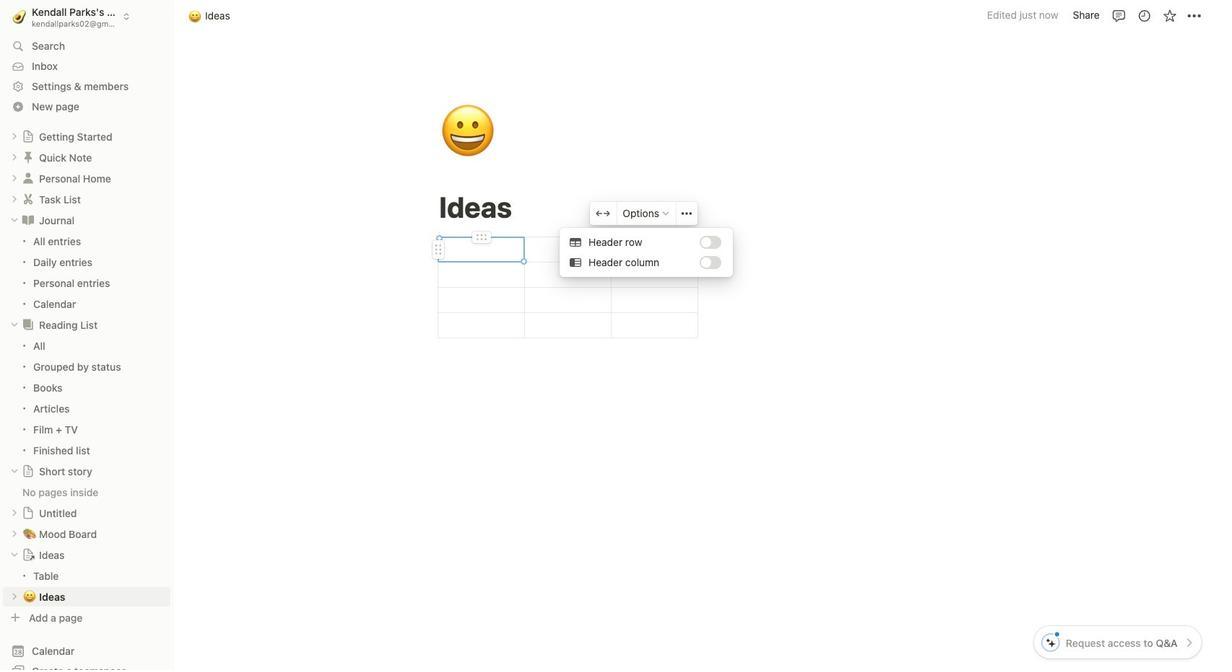 Task type: locate. For each thing, give the bounding box(es) containing it.
1 vertical spatial group
[[0, 336, 173, 461]]

😀 image
[[440, 95, 496, 169]]

2 group from the top
[[0, 336, 173, 461]]

change page icon image
[[21, 213, 35, 228], [21, 318, 35, 332], [22, 465, 35, 478], [22, 549, 35, 562]]

0 vertical spatial group
[[0, 231, 173, 315]]

1 group from the top
[[0, 231, 173, 315]]

group
[[0, 231, 173, 315], [0, 336, 173, 461]]

comments image
[[1112, 8, 1126, 23]]



Task type: vqa. For each thing, say whether or not it's contained in the screenshot.
Type to search... image
no



Task type: describe. For each thing, give the bounding box(es) containing it.
🥑 image
[[12, 7, 26, 25]]

favorite image
[[1162, 8, 1177, 23]]

😀 image
[[189, 8, 202, 24]]

updates image
[[1137, 8, 1152, 23]]



